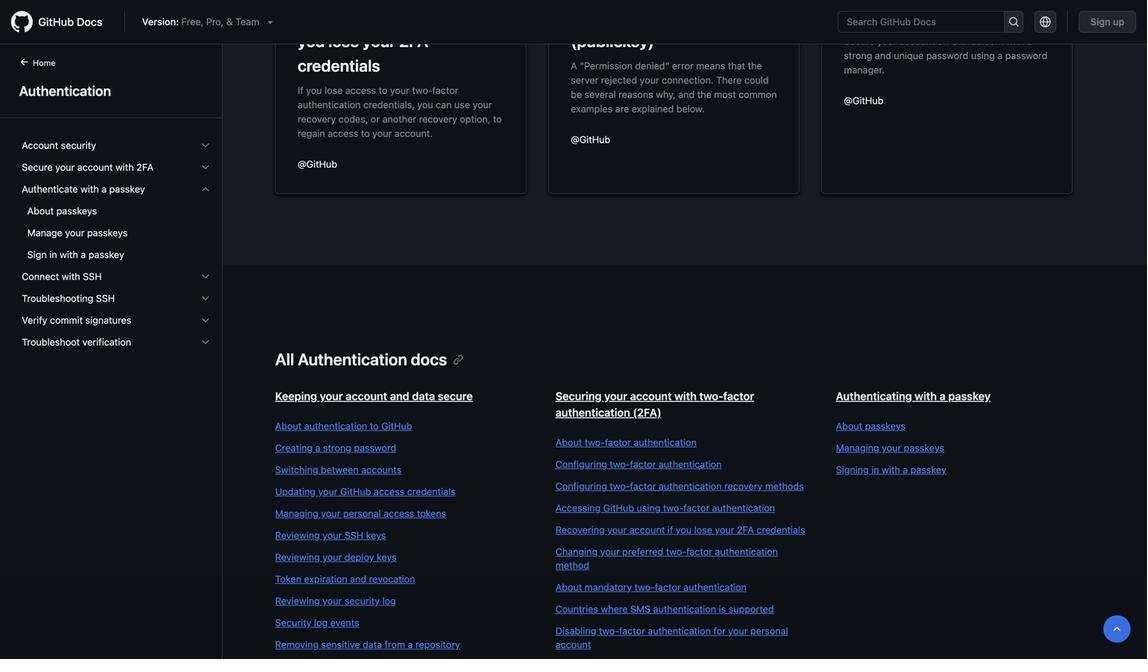Task type: describe. For each thing, give the bounding box(es) containing it.
0 horizontal spatial authentication
[[19, 83, 111, 99]]

explained
[[632, 103, 674, 114]]

0 horizontal spatial personal
[[343, 508, 381, 519]]

docs
[[77, 15, 103, 28]]

updating your github access credentials
[[275, 486, 456, 497]]

permission
[[615, 7, 697, 26]]

your inside disabling two-factor authentication for your personal account
[[729, 625, 748, 637]]

authentication down methods
[[712, 502, 775, 514]]

and inside 'link'
[[350, 573, 367, 585]]

switching between accounts link
[[275, 463, 528, 477]]

1 horizontal spatial creating a strong password
[[844, 7, 1048, 26]]

configuring for configuring two-factor authentication recovery methods
[[556, 481, 607, 492]]

authenticate with a passkey button
[[16, 178, 217, 200]]

1 vertical spatial authentication
[[298, 350, 407, 369]]

keeping
[[275, 390, 317, 403]]

account inside securing your account with two-factor authentication (2fa)
[[630, 390, 672, 403]]

a down managing your passkeys
[[903, 464, 908, 475]]

changing
[[556, 546, 598, 557]]

a right from
[[408, 639, 413, 650]]

sc 9kayk9 0 image inside troubleshoot verification dropdown button
[[200, 337, 211, 348]]

denied
[[700, 7, 751, 26]]

authenticate with a passkey element containing authenticate with a passkey
[[11, 178, 222, 266]]

(2fa)
[[633, 406, 662, 419]]

reviewing your deploy keys
[[275, 552, 397, 563]]

for
[[714, 625, 726, 637]]

github inside about authentication to github link
[[381, 420, 412, 432]]

signing in with a passkey link
[[836, 463, 1089, 477]]

security log events
[[275, 617, 360, 628]]

select language: current language is english image
[[1040, 16, 1051, 27]]

method
[[556, 560, 590, 571]]

search image
[[1009, 16, 1020, 27]]

reviewing for reviewing your deploy keys
[[275, 552, 320, 563]]

two- down configuring two-factor authentication
[[610, 481, 630, 492]]

error: permission denied (publickey)
[[571, 7, 751, 51]]

if inside recovering your account if you lose your 2fa credentials link
[[668, 524, 673, 536]]

1 vertical spatial log
[[314, 617, 328, 628]]

your inside dropdown button
[[55, 162, 75, 173]]

2 horizontal spatial 2fa
[[737, 524, 754, 536]]

about two-factor authentication
[[556, 437, 697, 448]]

you left can
[[417, 99, 433, 110]]

github docs
[[38, 15, 103, 28]]

with down account security dropdown button
[[115, 162, 134, 173]]

can
[[436, 99, 452, 110]]

security
[[275, 617, 312, 628]]

signatures
[[85, 315, 131, 326]]

countries where sms authentication is supported link
[[556, 602, 809, 616]]

secure your account with 2fa button
[[16, 156, 217, 178]]

managing for managing your passkeys
[[836, 442, 880, 454]]

with down secure your account with 2fa in the left of the page
[[80, 183, 99, 195]]

about for authenticating with a passkey
[[836, 420, 863, 432]]

1 horizontal spatial the
[[748, 60, 762, 71]]

unique
[[894, 50, 924, 61]]

access for personal
[[384, 508, 414, 519]]

a down github.com
[[998, 50, 1003, 61]]

and up about authentication to github link on the left
[[390, 390, 410, 403]]

commit
[[50, 315, 83, 326]]

if you lose access to your two-factor authentication credentials, you can use your recovery codes, or another recovery option, to regain access to your account.
[[298, 85, 502, 139]]

removing sensitive data from a repository
[[275, 639, 460, 650]]

sign in with a passkey link
[[16, 244, 217, 266]]

you down the accessing github using two-factor authentication link
[[676, 524, 692, 536]]

data inside removing sensitive data from a repository link
[[363, 639, 382, 650]]

2fa inside dropdown button
[[137, 162, 154, 173]]

passkeys up 'manage your passkeys'
[[56, 205, 97, 217]]

1 vertical spatial recovering your account if you lose your 2fa credentials
[[556, 524, 806, 536]]

authenticate with a passkey element containing about passkeys
[[11, 200, 222, 266]]

passkey inside the authenticate with a passkey dropdown button
[[109, 183, 145, 195]]

keeping your account and data secure
[[275, 390, 473, 403]]

authentication link
[[16, 81, 206, 101]]

credentials inside 'link'
[[407, 486, 456, 497]]

troubleshooting
[[22, 293, 93, 304]]

account inside recovering your account if you lose your 2fa credentials
[[421, 7, 482, 26]]

reasons
[[619, 89, 654, 100]]

managing your passkeys link
[[836, 441, 1089, 455]]

with inside securing your account with two-factor authentication (2fa)
[[675, 390, 697, 403]]

several
[[585, 89, 616, 100]]

where
[[601, 603, 628, 615]]

about for securing your account with two-factor authentication (2fa)
[[556, 437, 582, 448]]

secure for secure your account with 2fa
[[22, 162, 53, 173]]

passkey inside sign in with a passkey link
[[88, 249, 124, 260]]

configuring two-factor authentication
[[556, 459, 722, 470]]

@github for recovering your account if you lose your 2fa credentials
[[298, 158, 337, 170]]

authentication up is in the right of the page
[[684, 582, 747, 593]]

countries where sms authentication is supported
[[556, 603, 774, 615]]

your inside authenticate with a passkey element
[[65, 227, 85, 238]]

recovering inside recovering your account if you lose your 2fa credentials
[[298, 7, 381, 26]]

managing your personal access tokens
[[275, 508, 446, 519]]

regain
[[298, 128, 325, 139]]

reviewing your security log link
[[275, 594, 528, 608]]

secure
[[438, 390, 473, 403]]

@github for creating a strong password
[[844, 95, 884, 106]]

credentials,
[[363, 99, 415, 110]]

configuring for configuring two-factor authentication
[[556, 459, 607, 470]]

about passkeys link for managing your passkeys link
[[836, 419, 1089, 433]]

you right if
[[306, 85, 322, 96]]

two- down the securing in the bottom of the page
[[585, 437, 605, 448]]

account security button
[[16, 135, 217, 156]]

token expiration and revocation
[[275, 573, 415, 585]]

and inside a "permission denied" error means that the server rejected your connection. there could be several reasons why, and the most common examples are explained below.
[[678, 89, 695, 100]]

rejected
[[601, 74, 637, 86]]

1 horizontal spatial about passkeys
[[836, 420, 906, 432]]

a up unique
[[912, 7, 920, 26]]

lose inside recovering your account if you lose your 2fa credentials
[[328, 31, 359, 51]]

password up github.com
[[976, 7, 1048, 26]]

authentication down about mandatory two-factor authentication link
[[653, 603, 716, 615]]

common
[[739, 89, 777, 100]]

that
[[728, 60, 746, 71]]

account.
[[395, 128, 433, 139]]

to up credentials,
[[379, 85, 388, 96]]

Search GitHub Docs search field
[[839, 12, 1004, 32]]

configuring two-factor authentication recovery methods
[[556, 481, 804, 492]]

security log events link
[[275, 616, 528, 630]]

with down managing your passkeys
[[882, 464, 901, 475]]

events
[[330, 617, 360, 628]]

0 horizontal spatial recovery
[[298, 113, 336, 125]]

there
[[716, 74, 742, 86]]

passkeys up sign in with a passkey link
[[87, 227, 128, 238]]

about passkeys link for manage your passkeys link in the left top of the page
[[16, 200, 217, 222]]

0 vertical spatial data
[[412, 390, 435, 403]]

connect with ssh
[[22, 271, 102, 282]]

sc 9kayk9 0 image for account security
[[200, 140, 211, 151]]

all authentication docs link
[[275, 350, 464, 369]]

authentication up the configuring two-factor authentication link
[[634, 437, 697, 448]]

signing
[[836, 464, 869, 475]]

or
[[371, 113, 380, 125]]

use
[[454, 99, 470, 110]]

pro,
[[206, 16, 224, 27]]

personal inside disabling two-factor authentication for your personal account
[[751, 625, 789, 637]]

two- up sms
[[635, 582, 655, 593]]

a up managing your passkeys link
[[940, 390, 946, 403]]

ssh for reviewing your ssh keys
[[345, 530, 364, 541]]

0 horizontal spatial creating a strong password
[[275, 442, 396, 454]]

2 horizontal spatial credentials
[[757, 524, 806, 536]]

configuring two-factor authentication link
[[556, 458, 809, 471]]

password down "on"
[[927, 50, 969, 61]]

a down 'manage your passkeys'
[[81, 249, 86, 260]]

all
[[275, 350, 294, 369]]

factor inside changing your preferred two-factor authentication method
[[687, 546, 713, 557]]

1 vertical spatial recovering
[[556, 524, 605, 536]]

0 horizontal spatial using
[[637, 502, 661, 514]]

changing your preferred two-factor authentication method link
[[556, 545, 809, 572]]

github docs link
[[11, 11, 113, 33]]

your inside secure your account on github.com with a strong and unique password using a password manager.
[[878, 36, 897, 47]]

disabling two-factor authentication for your personal account
[[556, 625, 789, 650]]

could
[[745, 74, 769, 86]]

authenticate with a passkey
[[22, 183, 145, 195]]

reviewing for reviewing your ssh keys
[[275, 530, 320, 541]]

expiration
[[304, 573, 348, 585]]

password up "accounts"
[[354, 442, 396, 454]]

supported
[[729, 603, 774, 615]]

security inside dropdown button
[[61, 140, 96, 151]]

authentication up switching between accounts
[[304, 420, 367, 432]]

from
[[385, 639, 405, 650]]

manage
[[27, 227, 62, 238]]

"permission
[[580, 60, 633, 71]]

your inside securing your account with two-factor authentication (2fa)
[[605, 390, 628, 403]]

authentication inside disabling two-factor authentication for your personal account
[[648, 625, 711, 637]]

sc 9kayk9 0 image for signatures
[[200, 315, 211, 326]]

verify commit signatures
[[22, 315, 131, 326]]

a "permission denied" error means that the server rejected your connection. there could be several reasons why, and the most common examples are explained below.
[[571, 60, 777, 114]]

disabling two-factor authentication for your personal account link
[[556, 624, 809, 652]]

@github for error: permission denied (publickey)
[[571, 134, 611, 145]]

about down method
[[556, 582, 582, 593]]

and inside secure your account on github.com with a strong and unique password using a password manager.
[[875, 50, 892, 61]]

passkey inside signing in with a passkey link
[[911, 464, 947, 475]]

two- down the about two-factor authentication
[[610, 459, 630, 470]]

secure your account on github.com with a strong and unique password using a password manager.
[[844, 36, 1048, 75]]

tokens
[[417, 508, 446, 519]]



Task type: vqa. For each thing, say whether or not it's contained in the screenshot.
bottom the command
no



Task type: locate. For each thing, give the bounding box(es) containing it.
1 vertical spatial about passkeys
[[836, 420, 906, 432]]

in down manage
[[49, 249, 57, 260]]

creating up switching on the left of page
[[275, 442, 313, 454]]

1 vertical spatial the
[[697, 89, 712, 100]]

a right github.com
[[1027, 36, 1033, 47]]

personal
[[343, 508, 381, 519], [751, 625, 789, 637]]

your inside a "permission denied" error means that the server rejected your connection. there could be several reasons why, and the most common examples are explained below.
[[640, 74, 659, 86]]

sc 9kayk9 0 image
[[200, 140, 211, 151], [200, 184, 211, 195]]

github
[[38, 15, 74, 28], [381, 420, 412, 432], [340, 486, 371, 497], [603, 502, 634, 514]]

troubleshooting ssh
[[22, 293, 115, 304]]

you inside recovering your account if you lose your 2fa credentials
[[298, 31, 325, 51]]

access down "updating your github access credentials" 'link' in the bottom of the page
[[384, 508, 414, 519]]

2 vertical spatial lose
[[694, 524, 713, 536]]

two- inside securing your account with two-factor authentication (2fa)
[[700, 390, 724, 403]]

recovering
[[298, 7, 381, 26], [556, 524, 605, 536]]

authenticate with a passkey element
[[11, 178, 222, 266], [11, 200, 222, 266]]

0 vertical spatial strong
[[924, 7, 972, 26]]

1 horizontal spatial recovery
[[419, 113, 457, 125]]

2fa inside recovering your account if you lose your 2fa credentials
[[399, 31, 428, 51]]

authentication up keeping your account and data secure link at the left of the page
[[298, 350, 407, 369]]

0 horizontal spatial secure
[[22, 162, 53, 173]]

between
[[321, 464, 359, 475]]

github up managing your personal access tokens
[[340, 486, 371, 497]]

2 horizontal spatial recovery
[[725, 481, 763, 492]]

creating a strong password up switching between accounts
[[275, 442, 396, 454]]

with up about two-factor authentication 'link'
[[675, 390, 697, 403]]

token
[[275, 573, 302, 585]]

authentication
[[298, 99, 361, 110], [556, 406, 630, 419], [304, 420, 367, 432], [634, 437, 697, 448], [659, 459, 722, 470], [659, 481, 722, 492], [712, 502, 775, 514], [715, 546, 778, 557], [684, 582, 747, 593], [653, 603, 716, 615], [648, 625, 711, 637]]

configuring
[[556, 459, 607, 470], [556, 481, 607, 492]]

another
[[383, 113, 417, 125]]

1 horizontal spatial strong
[[844, 50, 873, 61]]

managing for managing your personal access tokens
[[275, 508, 319, 519]]

0 vertical spatial log
[[382, 595, 396, 607]]

team
[[236, 16, 259, 27]]

authentication down the configuring two-factor authentication link
[[659, 481, 722, 492]]

sign left up on the right
[[1091, 16, 1111, 27]]

secure for secure your account on github.com with a strong and unique password using a password manager.
[[844, 36, 875, 47]]

creating
[[844, 7, 908, 26], [275, 442, 313, 454]]

0 horizontal spatial recovering
[[298, 7, 381, 26]]

using down github.com
[[971, 50, 995, 61]]

you up if
[[298, 31, 325, 51]]

token expiration and revocation link
[[275, 572, 528, 586]]

0 horizontal spatial managing
[[275, 508, 319, 519]]

verify
[[22, 315, 47, 326]]

securing
[[556, 390, 602, 403]]

updating your github access credentials link
[[275, 485, 528, 499]]

manage your passkeys link
[[16, 222, 217, 244]]

data
[[412, 390, 435, 403], [363, 639, 382, 650]]

1 vertical spatial keys
[[377, 552, 397, 563]]

recovery inside configuring two-factor authentication recovery methods 'link'
[[725, 481, 763, 492]]

switching
[[275, 464, 318, 475]]

recovery down can
[[419, 113, 457, 125]]

factor inside securing your account with two-factor authentication (2fa)
[[724, 390, 754, 403]]

0 horizontal spatial strong
[[323, 442, 352, 454]]

about down the securing in the bottom of the page
[[556, 437, 582, 448]]

and
[[875, 50, 892, 61], [678, 89, 695, 100], [390, 390, 410, 403], [350, 573, 367, 585]]

1 vertical spatial personal
[[751, 625, 789, 637]]

0 vertical spatial creating a strong password
[[844, 7, 1048, 26]]

1 horizontal spatial security
[[345, 595, 380, 607]]

two- down recovering your account if you lose your 2fa credentials link
[[666, 546, 687, 557]]

the
[[748, 60, 762, 71], [697, 89, 712, 100]]

scroll to top image
[[1112, 624, 1123, 635]]

sc 9kayk9 0 image inside the connect with ssh dropdown button
[[200, 271, 211, 282]]

strong inside secure your account on github.com with a strong and unique password using a password manager.
[[844, 50, 873, 61]]

if inside recovering your account if you lose your 2fa credentials
[[485, 7, 495, 26]]

and down deploy
[[350, 573, 367, 585]]

1 vertical spatial strong
[[844, 50, 873, 61]]

github inside github docs link
[[38, 15, 74, 28]]

verify commit signatures button
[[16, 309, 217, 331]]

with right authenticating
[[915, 390, 937, 403]]

0 vertical spatial creating
[[844, 7, 908, 26]]

sign inside sign up link
[[1091, 16, 1111, 27]]

sc 9kayk9 0 image inside account security dropdown button
[[200, 140, 211, 151]]

1 vertical spatial sc 9kayk9 0 image
[[200, 184, 211, 195]]

0 horizontal spatial if
[[485, 7, 495, 26]]

configuring inside 'link'
[[556, 481, 607, 492]]

version: free, pro, & team
[[142, 16, 259, 27]]

below.
[[677, 103, 705, 114]]

keys down managing your personal access tokens
[[366, 530, 386, 541]]

are
[[615, 103, 629, 114]]

two- inside changing your preferred two-factor authentication method
[[666, 546, 687, 557]]

0 vertical spatial personal
[[343, 508, 381, 519]]

0 vertical spatial authentication
[[19, 83, 111, 99]]

with up connect with ssh
[[60, 249, 78, 260]]

account
[[421, 7, 482, 26], [900, 36, 935, 47], [77, 162, 113, 173], [346, 390, 388, 403], [630, 390, 672, 403], [630, 524, 665, 536], [556, 639, 591, 650]]

is
[[719, 603, 726, 615]]

1 vertical spatial managing
[[275, 508, 319, 519]]

using inside secure your account on github.com with a strong and unique password using a password manager.
[[971, 50, 995, 61]]

2 vertical spatial credentials
[[757, 524, 806, 536]]

sc 9kayk9 0 image inside the authenticate with a passkey dropdown button
[[200, 184, 211, 195]]

reviewing up 'security'
[[275, 595, 320, 607]]

credentials
[[298, 56, 380, 75], [407, 486, 456, 497], [757, 524, 806, 536]]

strong
[[924, 7, 972, 26], [844, 50, 873, 61], [323, 442, 352, 454]]

credentials up tokens
[[407, 486, 456, 497]]

sc 9kayk9 0 image inside secure your account with 2fa dropdown button
[[200, 162, 211, 173]]

1 vertical spatial ssh
[[96, 293, 115, 304]]

2 sc 9kayk9 0 image from the top
[[200, 271, 211, 282]]

sign inside sign in with a passkey link
[[27, 249, 47, 260]]

secure inside dropdown button
[[22, 162, 53, 173]]

credentials down methods
[[757, 524, 806, 536]]

access down "accounts"
[[374, 486, 405, 497]]

authentication up 'codes,'
[[298, 99, 361, 110]]

data left 'secure'
[[412, 390, 435, 403]]

on
[[938, 36, 949, 47]]

1 vertical spatial creating a strong password
[[275, 442, 396, 454]]

1 vertical spatial using
[[637, 502, 661, 514]]

1 horizontal spatial managing
[[836, 442, 880, 454]]

troubleshooting ssh button
[[16, 288, 217, 309]]

two- inside disabling two-factor authentication for your personal account
[[599, 625, 619, 637]]

two- down configuring two-factor authentication recovery methods
[[663, 502, 684, 514]]

1 configuring from the top
[[556, 459, 607, 470]]

sign for sign in with a passkey
[[27, 249, 47, 260]]

sign
[[1091, 16, 1111, 27], [27, 249, 47, 260]]

1 vertical spatial @github
[[571, 134, 611, 145]]

0 horizontal spatial about passkeys
[[27, 205, 97, 217]]

1 horizontal spatial creating
[[844, 7, 908, 26]]

repository
[[416, 639, 460, 650]]

to right "option,"
[[493, 113, 502, 125]]

authenticating
[[836, 390, 912, 403]]

authentication inside changing your preferred two-factor authentication method
[[715, 546, 778, 557]]

manager.
[[844, 64, 885, 75]]

about inside 'link'
[[556, 437, 582, 448]]

most
[[714, 89, 736, 100]]

about for keeping your account and data secure
[[275, 420, 302, 432]]

1 horizontal spatial in
[[872, 464, 880, 475]]

0 horizontal spatial the
[[697, 89, 712, 100]]

about mandatory two-factor authentication
[[556, 582, 747, 593]]

verification
[[82, 336, 131, 348]]

to
[[379, 85, 388, 96], [493, 113, 502, 125], [361, 128, 370, 139], [370, 420, 379, 432]]

reviewing for reviewing your security log
[[275, 595, 320, 607]]

managing your personal access tokens link
[[275, 507, 528, 520]]

2fa down account security dropdown button
[[137, 162, 154, 173]]

to down keeping your account and data secure link at the left of the page
[[370, 420, 379, 432]]

2 horizontal spatial strong
[[924, 7, 972, 26]]

authentication inside securing your account with two-factor authentication (2fa)
[[556, 406, 630, 419]]

your inside 'link'
[[318, 486, 338, 497]]

authentication down the securing in the bottom of the page
[[556, 406, 630, 419]]

2 authenticate with a passkey element from the top
[[11, 200, 222, 266]]

sc 9kayk9 0 image inside troubleshooting ssh dropdown button
[[200, 293, 211, 304]]

sc 9kayk9 0 image for ssh
[[200, 271, 211, 282]]

managing up signing
[[836, 442, 880, 454]]

account inside dropdown button
[[77, 162, 113, 173]]

authentication up supported
[[715, 546, 778, 557]]

github inside "updating your github access credentials" 'link'
[[340, 486, 371, 497]]

3 reviewing from the top
[[275, 595, 320, 607]]

1 horizontal spatial if
[[668, 524, 673, 536]]

using
[[971, 50, 995, 61], [637, 502, 661, 514]]

1 horizontal spatial log
[[382, 595, 396, 607]]

reviewing
[[275, 530, 320, 541], [275, 552, 320, 563], [275, 595, 320, 607]]

sc 9kayk9 0 image for authenticate with a passkey
[[200, 184, 211, 195]]

connect with ssh button
[[16, 266, 217, 288]]

personal down supported
[[751, 625, 789, 637]]

about passkeys link up managing your passkeys link
[[836, 419, 1089, 433]]

in right signing
[[872, 464, 880, 475]]

creating up unique
[[844, 7, 908, 26]]

about authentication to github link
[[275, 419, 528, 433]]

with inside secure your account on github.com with a strong and unique password using a password manager.
[[1006, 36, 1025, 47]]

secure down account
[[22, 162, 53, 173]]

1 horizontal spatial data
[[412, 390, 435, 403]]

0 vertical spatial sign
[[1091, 16, 1111, 27]]

factor inside if you lose access to your two-factor authentication credentials, you can use your recovery codes, or another recovery option, to regain access to your account.
[[433, 85, 459, 96]]

0 horizontal spatial security
[[61, 140, 96, 151]]

authentication inside if you lose access to your two-factor authentication credentials, you can use your recovery codes, or another recovery option, to regain access to your account.
[[298, 99, 361, 110]]

0 vertical spatial about passkeys
[[27, 205, 97, 217]]

0 vertical spatial using
[[971, 50, 995, 61]]

creating a strong password up "on"
[[844, 7, 1048, 26]]

0 vertical spatial the
[[748, 60, 762, 71]]

keeping your account and data secure link
[[275, 390, 473, 403]]

about up manage
[[27, 205, 54, 217]]

up
[[1113, 16, 1125, 27]]

security down token expiration and revocation
[[345, 595, 380, 607]]

ssh down sign in with a passkey
[[83, 271, 102, 282]]

about down keeping
[[275, 420, 302, 432]]

2 reviewing from the top
[[275, 552, 320, 563]]

account inside disabling two-factor authentication for your personal account
[[556, 639, 591, 650]]

0 vertical spatial ssh
[[83, 271, 102, 282]]

security
[[61, 140, 96, 151], [345, 595, 380, 607]]

a inside dropdown button
[[102, 183, 107, 195]]

password down search image
[[1006, 50, 1048, 61]]

0 vertical spatial secure
[[844, 36, 875, 47]]

reviewing your ssh keys link
[[275, 529, 528, 542]]

security up secure your account with 2fa in the left of the page
[[61, 140, 96, 151]]

log left events
[[314, 617, 328, 628]]

reviewing up token
[[275, 552, 320, 563]]

access for lose
[[345, 85, 376, 96]]

authenticating with a passkey link
[[836, 390, 991, 403]]

updating
[[275, 486, 316, 497]]

about passkeys inside authentication element
[[27, 205, 97, 217]]

0 vertical spatial in
[[49, 249, 57, 260]]

credentials up if
[[298, 56, 380, 75]]

secure inside secure your account on github.com with a strong and unique password using a password manager.
[[844, 36, 875, 47]]

0 horizontal spatial log
[[314, 617, 328, 628]]

version:
[[142, 16, 179, 27]]

1 sc 9kayk9 0 image from the top
[[200, 162, 211, 173]]

1 horizontal spatial secure
[[844, 36, 875, 47]]

in for signing
[[872, 464, 880, 475]]

and down connection.
[[678, 89, 695, 100]]

strong up "on"
[[924, 7, 972, 26]]

passkey down secure your account with 2fa dropdown button at left top
[[109, 183, 145, 195]]

0 horizontal spatial about passkeys link
[[16, 200, 217, 222]]

about inside authenticate with a passkey element
[[27, 205, 54, 217]]

1 authenticate with a passkey element from the top
[[11, 178, 222, 266]]

about passkeys down authenticate
[[27, 205, 97, 217]]

two- up credentials,
[[412, 85, 433, 96]]

ssh
[[83, 271, 102, 282], [96, 293, 115, 304], [345, 530, 364, 541]]

2 vertical spatial ssh
[[345, 530, 364, 541]]

1 reviewing from the top
[[275, 530, 320, 541]]

3 sc 9kayk9 0 image from the top
[[200, 293, 211, 304]]

passkeys up signing in with a passkey
[[904, 442, 945, 454]]

ssh up deploy
[[345, 530, 364, 541]]

0 vertical spatial reviewing
[[275, 530, 320, 541]]

connection.
[[662, 74, 714, 86]]

reviewing your deploy keys link
[[275, 551, 528, 564]]

4 sc 9kayk9 0 image from the top
[[200, 315, 211, 326]]

sc 9kayk9 0 image inside verify commit signatures dropdown button
[[200, 315, 211, 326]]

recovering your account if you lose your 2fa credentials down the accessing github using two-factor authentication link
[[556, 524, 806, 536]]

1 vertical spatial reviewing
[[275, 552, 320, 563]]

2 vertical spatial 2fa
[[737, 524, 754, 536]]

methods
[[765, 481, 804, 492]]

0 horizontal spatial data
[[363, 639, 382, 650]]

accessing github using two-factor authentication
[[556, 502, 775, 514]]

about passkeys link down authenticate with a passkey
[[16, 200, 217, 222]]

1 horizontal spatial recovering
[[556, 524, 605, 536]]

secure up manager.
[[844, 36, 875, 47]]

0 vertical spatial lose
[[328, 31, 359, 51]]

server
[[571, 74, 599, 86]]

github.com
[[951, 36, 1004, 47]]

personal down updating your github access credentials
[[343, 508, 381, 519]]

your inside changing your preferred two-factor authentication method
[[600, 546, 620, 557]]

removing
[[275, 639, 319, 650]]

in inside authentication element
[[49, 249, 57, 260]]

triangle down image
[[265, 16, 276, 27]]

a up switching between accounts
[[315, 442, 321, 454]]

keys up "revocation"
[[377, 552, 397, 563]]

tooltip
[[1104, 615, 1131, 643]]

1 vertical spatial security
[[345, 595, 380, 607]]

passkey down managing your passkeys link
[[911, 464, 947, 475]]

1 vertical spatial in
[[872, 464, 880, 475]]

to down 'codes,'
[[361, 128, 370, 139]]

github inside the accessing github using two-factor authentication link
[[603, 502, 634, 514]]

1 vertical spatial about passkeys link
[[836, 419, 1089, 433]]

account inside secure your account on github.com with a strong and unique password using a password manager.
[[900, 36, 935, 47]]

1 vertical spatial lose
[[325, 85, 343, 96]]

the up below.
[[697, 89, 712, 100]]

recovering your account if you lose your 2fa credentials up credentials,
[[298, 7, 495, 75]]

passkey up managing your passkeys link
[[949, 390, 991, 403]]

a down secure your account with 2fa dropdown button at left top
[[102, 183, 107, 195]]

@github down regain
[[298, 158, 337, 170]]

2fa
[[399, 31, 428, 51], [137, 162, 154, 173], [737, 524, 754, 536]]

account security
[[22, 140, 96, 151]]

sc 9kayk9 0 image for account
[[200, 162, 211, 173]]

access for github
[[374, 486, 405, 497]]

about authentication to github
[[275, 420, 412, 432]]

0 vertical spatial if
[[485, 7, 495, 26]]

2 sc 9kayk9 0 image from the top
[[200, 184, 211, 195]]

sign for sign up
[[1091, 16, 1111, 27]]

authentication down about two-factor authentication 'link'
[[659, 459, 722, 470]]

1 vertical spatial 2fa
[[137, 162, 154, 173]]

password
[[976, 7, 1048, 26], [927, 50, 969, 61], [1006, 50, 1048, 61], [354, 442, 396, 454]]

two- down where
[[599, 625, 619, 637]]

access inside 'link'
[[374, 486, 405, 497]]

0 vertical spatial sc 9kayk9 0 image
[[200, 140, 211, 151]]

about two-factor authentication link
[[556, 436, 809, 449]]

authentication element
[[0, 55, 223, 658]]

5 sc 9kayk9 0 image from the top
[[200, 337, 211, 348]]

github right accessing
[[603, 502, 634, 514]]

0 horizontal spatial sign
[[27, 249, 47, 260]]

1 horizontal spatial sign
[[1091, 16, 1111, 27]]

sc 9kayk9 0 image
[[200, 162, 211, 173], [200, 271, 211, 282], [200, 293, 211, 304], [200, 315, 211, 326], [200, 337, 211, 348]]

configuring two-factor authentication recovery methods link
[[556, 480, 809, 493]]

0 horizontal spatial recovering your account if you lose your 2fa credentials
[[298, 7, 495, 75]]

2 vertical spatial strong
[[323, 442, 352, 454]]

and up manager.
[[875, 50, 892, 61]]

changing your preferred two-factor authentication method
[[556, 546, 778, 571]]

about down authenticating
[[836, 420, 863, 432]]

strong inside creating a strong password link
[[323, 442, 352, 454]]

troubleshoot verification button
[[16, 331, 217, 353]]

0 vertical spatial 2fa
[[399, 31, 428, 51]]

log down "revocation"
[[382, 595, 396, 607]]

keys for reviewing your deploy keys
[[377, 552, 397, 563]]

1 sc 9kayk9 0 image from the top
[[200, 140, 211, 151]]

2 vertical spatial @github
[[298, 158, 337, 170]]

two- up about two-factor authentication 'link'
[[700, 390, 724, 403]]

keys for reviewing your ssh keys
[[366, 530, 386, 541]]

reviewing down the updating
[[275, 530, 320, 541]]

1 vertical spatial data
[[363, 639, 382, 650]]

home
[[33, 58, 56, 68]]

authentication down 'home' "link"
[[19, 83, 111, 99]]

securing your account with two-factor authentication (2fa) link
[[556, 390, 754, 419]]

0 vertical spatial @github
[[844, 95, 884, 106]]

troubleshoot
[[22, 336, 80, 348]]

0 vertical spatial credentials
[[298, 56, 380, 75]]

1 horizontal spatial personal
[[751, 625, 789, 637]]

home link
[[14, 57, 77, 70]]

None search field
[[838, 11, 1024, 33]]

with up troubleshooting ssh
[[62, 271, 80, 282]]

recovery up regain
[[298, 113, 336, 125]]

revocation
[[369, 573, 415, 585]]

in for sign
[[49, 249, 57, 260]]

access down 'codes,'
[[328, 128, 359, 139]]

factor
[[433, 85, 459, 96], [724, 390, 754, 403], [605, 437, 631, 448], [630, 459, 656, 470], [630, 481, 656, 492], [684, 502, 710, 514], [687, 546, 713, 557], [655, 582, 681, 593], [619, 625, 645, 637]]

about mandatory two-factor authentication link
[[556, 581, 809, 594]]

0 horizontal spatial in
[[49, 249, 57, 260]]

passkeys up managing your passkeys
[[865, 420, 906, 432]]

about passkeys link inside authentication element
[[16, 200, 217, 222]]

0 vertical spatial configuring
[[556, 459, 607, 470]]

0 horizontal spatial creating
[[275, 442, 313, 454]]

strong up manager.
[[844, 50, 873, 61]]

mandatory
[[585, 582, 632, 593]]

0 horizontal spatial @github
[[298, 158, 337, 170]]

1 horizontal spatial 2fa
[[399, 31, 428, 51]]

1 vertical spatial sign
[[27, 249, 47, 260]]

1 vertical spatial if
[[668, 524, 673, 536]]

two- inside if you lose access to your two-factor authentication credentials, you can use your recovery codes, or another recovery option, to regain access to your account.
[[412, 85, 433, 96]]

1 horizontal spatial using
[[971, 50, 995, 61]]

ssh for connect with ssh
[[83, 271, 102, 282]]

1 vertical spatial creating
[[275, 442, 313, 454]]

recovery left methods
[[725, 481, 763, 492]]

2 configuring from the top
[[556, 481, 607, 492]]

1 vertical spatial configuring
[[556, 481, 607, 492]]

factor inside disabling two-factor authentication for your personal account
[[619, 625, 645, 637]]

access up 'codes,'
[[345, 85, 376, 96]]

ssh up signatures
[[96, 293, 115, 304]]

0 horizontal spatial credentials
[[298, 56, 380, 75]]

lose inside if you lose access to your two-factor authentication credentials, you can use your recovery codes, or another recovery option, to regain access to your account.
[[325, 85, 343, 96]]

0 vertical spatial recovering
[[298, 7, 381, 26]]

0 vertical spatial recovering your account if you lose your 2fa credentials
[[298, 7, 495, 75]]

1 horizontal spatial about passkeys link
[[836, 419, 1089, 433]]

passkeys
[[56, 205, 97, 217], [87, 227, 128, 238], [865, 420, 906, 432], [904, 442, 945, 454]]

1 horizontal spatial credentials
[[407, 486, 456, 497]]



